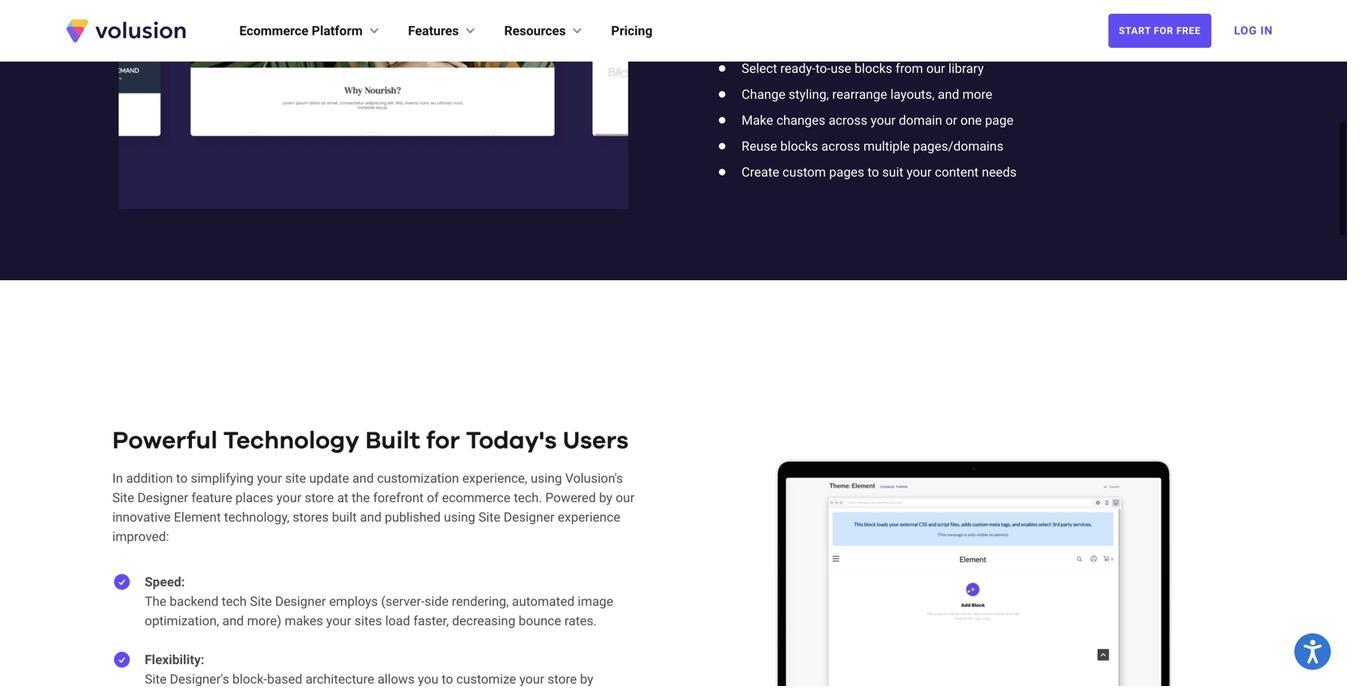 Task type: describe. For each thing, give the bounding box(es) containing it.
powered
[[546, 490, 596, 506]]

log
[[1235, 24, 1258, 37]]

and up the
[[352, 471, 374, 486]]

change
[[742, 87, 786, 102]]

2 horizontal spatial designer
[[504, 510, 555, 525]]

faster,
[[414, 613, 449, 629]]

multiple
[[864, 139, 910, 154]]

simplifying
[[191, 471, 254, 486]]

employs
[[329, 594, 378, 609]]

in addition to simplifying your site update and customization experience, using volusion's site designer feature places your store at the forefront of ecommerce tech. powered by our innovative element technology, stores built and published using site designer experience improved:
[[112, 471, 635, 545]]

ecommerce platform button
[[239, 21, 382, 41]]

built
[[365, 429, 420, 453]]

custom
[[783, 165, 826, 180]]

0 vertical spatial site
[[112, 490, 134, 506]]

0 vertical spatial designer
[[137, 490, 188, 506]]

the
[[145, 594, 166, 609]]

resources
[[504, 23, 566, 38]]

create custom pages to suit your content needs
[[742, 165, 1017, 180]]

reuse blocks across multiple pages/domains
[[742, 139, 1004, 154]]

innovative
[[112, 510, 171, 525]]

of
[[427, 490, 439, 506]]

start
[[1119, 25, 1151, 36]]

our inside in addition to simplifying your site update and customization experience, using volusion's site designer feature places your store at the forefront of ecommerce tech. powered by our innovative element technology, stores built and published using site designer experience improved:
[[616, 490, 635, 506]]

features
[[408, 23, 459, 38]]

rates.
[[565, 613, 597, 629]]

forefront
[[373, 490, 424, 506]]

experience
[[558, 510, 621, 525]]

styling,
[[789, 87, 829, 102]]

start for free
[[1119, 25, 1201, 36]]

platform
[[312, 23, 363, 38]]

ecommerce platform
[[239, 23, 363, 38]]

from
[[896, 61, 924, 76]]

and inside speed: the backend tech site designer employs (server-side rendering, automated image optimization, and more) makes your sites load faster, decreasing bounce rates.
[[222, 613, 244, 629]]

sites
[[355, 613, 382, 629]]

powerful
[[112, 429, 218, 453]]

volusion's
[[566, 471, 623, 486]]

and up or at the right top of page
[[938, 87, 960, 102]]

bounce
[[519, 613, 562, 629]]

reuse
[[742, 139, 777, 154]]

at
[[337, 490, 349, 506]]

your down site
[[277, 490, 302, 506]]

image
[[578, 594, 614, 609]]

powerful technology built for today's users
[[112, 429, 629, 453]]

suit
[[883, 165, 904, 180]]

site
[[285, 471, 306, 486]]

site inside speed: the backend tech site designer employs (server-side rendering, automated image optimization, and more) makes your sites load faster, decreasing bounce rates.
[[250, 594, 272, 609]]

improved:
[[112, 529, 169, 545]]

for
[[426, 429, 460, 453]]

addition
[[126, 471, 173, 486]]

ecommerce
[[239, 23, 309, 38]]

resources button
[[504, 21, 586, 41]]

to-
[[816, 61, 831, 76]]

pricing link
[[611, 21, 653, 41]]

needs
[[982, 165, 1017, 180]]

across for multiple
[[822, 139, 861, 154]]

create
[[742, 165, 780, 180]]

speed: the backend tech site designer employs (server-side rendering, automated image optimization, and more) makes your sites load faster, decreasing bounce rates.
[[145, 575, 614, 629]]

published
[[385, 510, 441, 525]]

features button
[[408, 21, 479, 41]]

1 horizontal spatial blocks
[[855, 61, 893, 76]]

change styling, rearrange layouts, and more
[[742, 87, 993, 102]]

the
[[352, 490, 370, 506]]

and down the
[[360, 510, 382, 525]]

changes
[[777, 113, 826, 128]]

users
[[563, 429, 629, 453]]

in
[[1261, 24, 1274, 37]]

places
[[236, 490, 273, 506]]

speed:
[[145, 575, 185, 590]]

flexibility:
[[145, 652, 204, 668]]

experience,
[[462, 471, 528, 486]]

built
[[332, 510, 357, 525]]



Task type: locate. For each thing, give the bounding box(es) containing it.
layouts,
[[891, 87, 935, 102]]

our right from in the top of the page
[[927, 61, 946, 76]]

1 vertical spatial to
[[176, 471, 188, 486]]

makes
[[285, 613, 323, 629]]

across
[[829, 113, 868, 128], [822, 139, 861, 154]]

today's
[[466, 429, 557, 453]]

across down rearrange
[[829, 113, 868, 128]]

1 vertical spatial across
[[822, 139, 861, 154]]

in
[[112, 471, 123, 486]]

0 vertical spatial blocks
[[855, 61, 893, 76]]

designer up 'makes'
[[275, 594, 326, 609]]

optimization,
[[145, 613, 219, 629]]

0 horizontal spatial designer
[[137, 490, 188, 506]]

your inside speed: the backend tech site designer employs (server-side rendering, automated image optimization, and more) makes your sites load faster, decreasing bounce rates.
[[326, 613, 351, 629]]

0 vertical spatial to
[[868, 165, 879, 180]]

designer
[[137, 490, 188, 506], [504, 510, 555, 525], [275, 594, 326, 609]]

0 horizontal spatial blocks
[[781, 139, 819, 154]]

your right "suit"
[[907, 165, 932, 180]]

tech
[[222, 594, 247, 609]]

open accessibe: accessibility options, statement and help image
[[1304, 640, 1322, 664]]

1 vertical spatial our
[[616, 490, 635, 506]]

using up tech.
[[531, 471, 562, 486]]

rearrange
[[833, 87, 888, 102]]

to left "suit"
[[868, 165, 879, 180]]

1 vertical spatial site
[[479, 510, 501, 525]]

feature
[[192, 490, 232, 506]]

to inside in addition to simplifying your site update and customization experience, using volusion's site designer feature places your store at the forefront of ecommerce tech. powered by our innovative element technology, stores built and published using site designer experience improved:
[[176, 471, 188, 486]]

make changes across your domain or one page
[[742, 113, 1014, 128]]

technology
[[223, 429, 360, 453]]

load
[[385, 613, 410, 629]]

1 vertical spatial using
[[444, 510, 476, 525]]

page
[[985, 113, 1014, 128]]

2 vertical spatial designer
[[275, 594, 326, 609]]

0 vertical spatial our
[[927, 61, 946, 76]]

1 horizontal spatial designer
[[275, 594, 326, 609]]

backend
[[170, 594, 219, 609]]

pages/domains
[[913, 139, 1004, 154]]

0 horizontal spatial to
[[176, 471, 188, 486]]

ecommerce
[[442, 490, 511, 506]]

content
[[935, 165, 979, 180]]

your up places
[[257, 471, 282, 486]]

designer inside speed: the backend tech site designer employs (server-side rendering, automated image optimization, and more) makes your sites load faster, decreasing bounce rates.
[[275, 594, 326, 609]]

and
[[938, 87, 960, 102], [352, 471, 374, 486], [360, 510, 382, 525], [222, 613, 244, 629]]

site up more)
[[250, 594, 272, 609]]

more)
[[247, 613, 282, 629]]

1 horizontal spatial using
[[531, 471, 562, 486]]

0 horizontal spatial site
[[112, 490, 134, 506]]

0 vertical spatial using
[[531, 471, 562, 486]]

side
[[425, 594, 449, 609]]

stores
[[293, 510, 329, 525]]

by
[[599, 490, 613, 506]]

free
[[1177, 25, 1201, 36]]

1 vertical spatial blocks
[[781, 139, 819, 154]]

library
[[949, 61, 984, 76]]

start for free link
[[1109, 14, 1212, 48]]

your
[[871, 113, 896, 128], [907, 165, 932, 180], [257, 471, 282, 486], [277, 490, 302, 506], [326, 613, 351, 629]]

1 horizontal spatial our
[[927, 61, 946, 76]]

select
[[742, 61, 778, 76]]

domain
[[899, 113, 943, 128]]

technology,
[[224, 510, 290, 525]]

across up pages
[[822, 139, 861, 154]]

our
[[927, 61, 946, 76], [616, 490, 635, 506]]

for
[[1154, 25, 1174, 36]]

your up multiple
[[871, 113, 896, 128]]

1 horizontal spatial site
[[250, 594, 272, 609]]

blocks down changes
[[781, 139, 819, 154]]

pricing
[[611, 23, 653, 38]]

and down tech
[[222, 613, 244, 629]]

to right addition in the left of the page
[[176, 471, 188, 486]]

1 horizontal spatial to
[[868, 165, 879, 180]]

our right by
[[616, 490, 635, 506]]

pages
[[830, 165, 865, 180]]

2 horizontal spatial site
[[479, 510, 501, 525]]

0 vertical spatial across
[[829, 113, 868, 128]]

rendering,
[[452, 594, 509, 609]]

log in
[[1235, 24, 1274, 37]]

blocks up change styling, rearrange layouts, and more
[[855, 61, 893, 76]]

log in link
[[1225, 13, 1283, 49]]

automated
[[512, 594, 575, 609]]

site down ecommerce
[[479, 510, 501, 525]]

blocks
[[855, 61, 893, 76], [781, 139, 819, 154]]

or
[[946, 113, 958, 128]]

0 horizontal spatial our
[[616, 490, 635, 506]]

element
[[174, 510, 221, 525]]

your down employs
[[326, 613, 351, 629]]

customization
[[377, 471, 459, 486]]

tech.
[[514, 490, 542, 506]]

2 vertical spatial site
[[250, 594, 272, 609]]

(server-
[[381, 594, 425, 609]]

0 horizontal spatial using
[[444, 510, 476, 525]]

across for your
[[829, 113, 868, 128]]

to
[[868, 165, 879, 180], [176, 471, 188, 486]]

decreasing
[[452, 613, 516, 629]]

designer down tech.
[[504, 510, 555, 525]]

1 vertical spatial designer
[[504, 510, 555, 525]]

update
[[309, 471, 349, 486]]

site down in at the bottom
[[112, 490, 134, 506]]

store
[[305, 490, 334, 506]]

using down ecommerce
[[444, 510, 476, 525]]

make
[[742, 113, 774, 128]]

ready-
[[781, 61, 816, 76]]

select ready-to-use blocks from our library
[[742, 61, 984, 76]]

site
[[112, 490, 134, 506], [479, 510, 501, 525], [250, 594, 272, 609]]

designer down addition in the left of the page
[[137, 490, 188, 506]]

more
[[963, 87, 993, 102]]

one
[[961, 113, 982, 128]]



Task type: vqa. For each thing, say whether or not it's contained in the screenshot.
bottom "ACROSS"
yes



